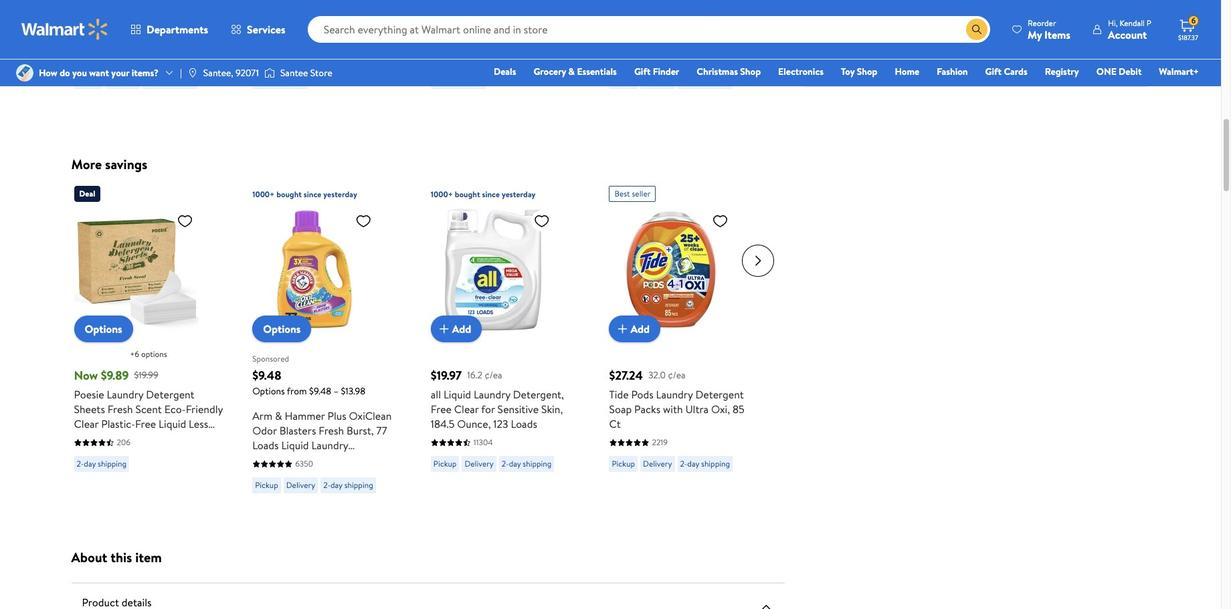 Task type: vqa. For each thing, say whether or not it's contained in the screenshot.
the Sheets Laundry Club - As Seen on Shark Tank - Laundry Detergent - (Up to 100 Loads) 50 Laundry Sheets- Fresh Linen Scent - No Plastic Jug - New Liquid-Less Technology - Lightweight - Easy To Use - image
yes



Task type: locate. For each thing, give the bounding box(es) containing it.
2 hypoallergenic from the left
[[431, 63, 501, 77]]

¢/ea inside $27.24 32.0 ¢/ea tide pods laundry detergent soap packs with ultra oxi, 85 ct
[[668, 369, 686, 382]]

add to cart image
[[436, 321, 452, 337], [615, 321, 631, 337]]

120 up you
[[74, 48, 90, 63]]

product group
[[74, 0, 223, 115], [253, 0, 402, 115], [431, 0, 580, 115], [610, 0, 759, 115], [74, 181, 223, 499], [253, 181, 402, 499], [431, 181, 580, 499], [610, 181, 759, 499]]

bought for all liquid laundry detergent, free clear for sensitive skin, 184.5 ounce, 123 loads
[[455, 189, 480, 200]]

1000+ bought since yesterday up add to favorites list, arm & hammer plus oxiclean odor blasters fresh burst, 77 loads liquid laundry detergent, 100.5 fl oz "icon"
[[253, 189, 357, 200]]

yesterday up add to favorites list, arm & hammer plus oxiclean odor blasters fresh burst, 77 loads liquid laundry detergent, 100.5 fl oz "icon"
[[324, 189, 357, 200]]

electronics
[[779, 65, 824, 78]]

0 vertical spatial skin,
[[296, 33, 318, 48]]

clear down 16.2
[[454, 402, 479, 417]]

search icon image
[[972, 24, 983, 35]]

1 hypoallergenic from the left
[[74, 63, 144, 77]]

laundry
[[324, 4, 361, 18], [653, 4, 689, 18], [74, 18, 111, 33], [431, 18, 468, 33], [107, 388, 144, 402], [474, 388, 511, 402], [657, 388, 693, 402], [312, 439, 348, 453]]

shop right the christmas
[[741, 65, 761, 78]]

odor right plus
[[707, 18, 731, 33]]

skin, inside all mighty pacs laundry detergent pacs, free clear for sensitive skin, unscented and dye free, 60 count
[[296, 33, 318, 48]]

sensitive
[[253, 33, 294, 48], [520, 63, 561, 77], [498, 402, 539, 417]]

11304
[[474, 437, 493, 449]]

2 horizontal spatial detergent,
[[692, 4, 743, 18]]

$9.48 down sponsored
[[253, 368, 282, 384]]

santee store
[[280, 66, 333, 80]]

ecos for ecos plant powered liquid laundry detergent with stain fighting enzymes, lavender, 120 loads, 110 ounce, hypoallergenic for sensitive skin
[[431, 4, 459, 18]]

loads inside $19.97 16.2 ¢/ea all liquid laundry detergent, free clear for sensitive skin, 184.5 ounce, 123 loads
[[511, 417, 538, 432]]

p
[[1147, 17, 1152, 28]]

0 horizontal spatial clear
[[74, 417, 99, 432]]

powered inside ecos plant powered liquid laundry detergent with stain- fighting enzymes, free & clear, 120 loads, 110 ounce, hypoallergenic for sensitive skin
[[131, 4, 171, 18]]

delivery
[[108, 75, 137, 86], [643, 75, 673, 86], [465, 459, 494, 470], [643, 459, 673, 470], [286, 480, 315, 491]]

add button up $19.97
[[431, 316, 482, 343]]

1 vertical spatial &
[[569, 65, 575, 78]]

product group containing $27.24
[[610, 181, 759, 499]]

liquid inside ecos plant powered liquid laundry detergent with stain- fighting enzymes, free & clear, 120 loads, 110 ounce, hypoallergenic for sensitive skin
[[174, 4, 202, 18]]

2 110 from the left
[[463, 48, 476, 63]]

0 vertical spatial odor
[[707, 18, 731, 33]]

$19.97 16.2 ¢/ea all liquid laundry detergent, free clear for sensitive skin, 184.5 ounce, 123 loads
[[431, 368, 564, 432]]

now $9.89 $19.99 poesie laundry detergent sheets fresh scent eco-friendly clear plastic-free liquid less 160 sheets
[[74, 368, 223, 447]]

fl inside all liquid laundry detergent, fresh clean oxi plus odor lifter, 36 fl oz, 20 loads
[[654, 33, 660, 48]]

shop for toy shop
[[857, 65, 878, 78]]

184.5
[[431, 417, 455, 432]]

0 horizontal spatial yesterday
[[324, 189, 357, 200]]

0 horizontal spatial ¢/ea
[[485, 369, 503, 382]]

add to cart image up the $27.24
[[615, 321, 631, 337]]

0 horizontal spatial plant
[[105, 4, 128, 18]]

¢/ea
[[485, 369, 503, 382], [668, 369, 686, 382]]

 image for santee, 92071
[[187, 68, 198, 78]]

options link
[[74, 316, 133, 343], [253, 316, 312, 343]]

2-day shipping down ultra
[[681, 459, 730, 470]]

1 plant from the left
[[105, 4, 128, 18]]

1 vertical spatial odor
[[253, 424, 277, 439]]

¢/ea right the 32.0
[[668, 369, 686, 382]]

1 horizontal spatial 1000+
[[431, 189, 453, 200]]

options link up +6
[[74, 316, 133, 343]]

0 horizontal spatial gift
[[635, 65, 651, 78]]

account
[[1109, 27, 1148, 42]]

$27.24
[[610, 368, 643, 384]]

0 horizontal spatial fresh
[[108, 402, 133, 417]]

1377
[[117, 53, 132, 65]]

1 ecos from the left
[[74, 4, 102, 18]]

gift cards
[[986, 65, 1028, 78]]

1 vertical spatial detergent,
[[513, 388, 564, 402]]

add to favorites list, arm & hammer plus oxiclean odor blasters fresh burst, 77 loads liquid laundry detergent, 100.5 fl oz image
[[356, 213, 372, 230]]

1 horizontal spatial bought
[[455, 189, 480, 200]]

powered inside ecos plant powered liquid laundry detergent with stain fighting enzymes, lavender, 120 loads, 110 ounce, hypoallergenic for sensitive skin
[[488, 4, 529, 18]]

shop inside christmas shop link
[[741, 65, 761, 78]]

& inside arm & hammer plus oxiclean odor blasters fresh burst, 77 loads liquid laundry detergent, 100.5 fl oz
[[275, 409, 282, 424]]

fl inside arm & hammer plus oxiclean odor blasters fresh burst, 77 loads liquid laundry detergent, 100.5 fl oz
[[332, 453, 339, 468]]

all inside $19.97 16.2 ¢/ea all liquid laundry detergent, free clear for sensitive skin, 184.5 ounce, 123 loads
[[431, 388, 441, 402]]

1 loads, from the left
[[92, 48, 121, 63]]

1 horizontal spatial hypoallergenic
[[431, 63, 501, 77]]

for
[[380, 18, 394, 33], [146, 63, 160, 77], [503, 63, 517, 77], [482, 402, 495, 417]]

1 horizontal spatial yesterday
[[502, 189, 536, 200]]

with inside ecos plant powered liquid laundry detergent with stain- fighting enzymes, free & clear, 120 loads, 110 ounce, hypoallergenic for sensitive skin
[[164, 18, 184, 33]]

1 since from the left
[[304, 189, 322, 200]]

walmart+ link
[[1154, 64, 1206, 79]]

free up sensitive
[[160, 33, 181, 48]]

day right finder
[[688, 75, 700, 86]]

all up lifter,
[[610, 4, 620, 18]]

liquid up lavender,
[[531, 4, 559, 18]]

skin, right "123"
[[542, 402, 563, 417]]

loads right "123"
[[511, 417, 538, 432]]

detergent inside all mighty pacs laundry detergent pacs, free clear for sensitive skin, unscented and dye free, 60 count
[[253, 18, 301, 33]]

110 inside ecos plant powered liquid laundry detergent with stain- fighting enzymes, free & clear, 120 loads, 110 ounce, hypoallergenic for sensitive skin
[[124, 48, 137, 63]]

fighting for 110
[[431, 33, 469, 48]]

1 horizontal spatial gift
[[986, 65, 1002, 78]]

1 vertical spatial sensitive
[[520, 63, 561, 77]]

$19.99
[[134, 369, 159, 382]]

gift
[[635, 65, 651, 78], [986, 65, 1002, 78]]

 image down the dye
[[264, 66, 275, 80]]

odor inside arm & hammer plus oxiclean odor blasters fresh burst, 77 loads liquid laundry detergent, 100.5 fl oz
[[253, 424, 277, 439]]

0 horizontal spatial loads,
[[92, 48, 121, 63]]

laundry inside arm & hammer plus oxiclean odor blasters fresh burst, 77 loads liquid laundry detergent, 100.5 fl oz
[[312, 439, 348, 453]]

arm
[[253, 409, 273, 424]]

0 horizontal spatial all
[[253, 4, 263, 18]]

liquid down $19.97
[[444, 388, 471, 402]]

fl right 36
[[654, 33, 660, 48]]

all inside all liquid laundry detergent, fresh clean oxi plus odor lifter, 36 fl oz, 20 loads
[[610, 4, 620, 18]]

2 ¢/ea from the left
[[668, 369, 686, 382]]

2 horizontal spatial clear
[[454, 402, 479, 417]]

liquid inside ecos plant powered liquid laundry detergent with stain fighting enzymes, lavender, 120 loads, 110 ounce, hypoallergenic for sensitive skin
[[531, 4, 559, 18]]

1 horizontal spatial enzymes,
[[472, 33, 515, 48]]

since for all liquid laundry detergent, free clear for sensitive skin, 184.5 ounce, 123 loads
[[482, 189, 500, 200]]

1 horizontal spatial odor
[[707, 18, 731, 33]]

add to cart image
[[1015, 54, 1031, 70]]

2 plant from the left
[[462, 4, 485, 18]]

2-
[[968, 23, 975, 35], [145, 75, 152, 86], [255, 75, 262, 86], [434, 75, 441, 86], [681, 75, 688, 86], [77, 459, 84, 470], [502, 459, 509, 470], [681, 459, 688, 470], [324, 480, 331, 491]]

& right the arm
[[275, 409, 282, 424]]

bought for $9.48
[[277, 189, 302, 200]]

2 since from the left
[[482, 189, 500, 200]]

1 horizontal spatial add to cart image
[[615, 321, 631, 337]]

gift left finder
[[635, 65, 651, 78]]

1 horizontal spatial  image
[[264, 66, 275, 80]]

0 horizontal spatial add
[[452, 322, 472, 337]]

add to favorites list, poesie laundry detergent sheets fresh scent eco-friendly clear plastic-free liquid less 160 sheets image
[[177, 213, 193, 230]]

skin, inside $19.97 16.2 ¢/ea all liquid laundry detergent, free clear for sensitive skin, 184.5 ounce, 123 loads
[[542, 402, 563, 417]]

add right cards
[[1031, 54, 1050, 69]]

sensitive inside ecos plant powered liquid laundry detergent with stain fighting enzymes, lavender, 120 loads, 110 ounce, hypoallergenic for sensitive skin
[[520, 63, 561, 77]]

laundry inside now $9.89 $19.99 poesie laundry detergent sheets fresh scent eco-friendly clear plastic-free liquid less 160 sheets
[[107, 388, 144, 402]]

718
[[652, 53, 664, 65]]

detergent inside now $9.89 $19.99 poesie laundry detergent sheets fresh scent eco-friendly clear plastic-free liquid less 160 sheets
[[146, 388, 195, 402]]

day up gift cards link
[[975, 23, 987, 35]]

you
[[72, 66, 87, 80]]

1 horizontal spatial loads,
[[431, 48, 460, 63]]

detergent, inside arm & hammer plus oxiclean odor blasters fresh burst, 77 loads liquid laundry detergent, 100.5 fl oz
[[253, 453, 304, 468]]

1 vertical spatial fl
[[332, 453, 339, 468]]

1 horizontal spatial add
[[631, 322, 650, 337]]

1 powered from the left
[[131, 4, 171, 18]]

$9.89
[[101, 368, 129, 384]]

next slide for more savings list image
[[743, 245, 775, 277]]

for inside ecos plant powered liquid laundry detergent with stain- fighting enzymes, free & clear, 120 loads, 110 ounce, hypoallergenic for sensitive skin
[[146, 63, 160, 77]]

0 horizontal spatial 110
[[124, 48, 137, 63]]

options
[[141, 349, 167, 360]]

with left ultra
[[664, 402, 683, 417]]

walmart image
[[21, 19, 108, 40]]

liquid inside arm & hammer plus oxiclean odor blasters fresh burst, 77 loads liquid laundry detergent, 100.5 fl oz
[[281, 439, 309, 453]]

2 add to cart image from the left
[[615, 321, 631, 337]]

add for $19.97
[[452, 322, 472, 337]]

with
[[164, 18, 184, 33], [521, 18, 541, 33], [664, 402, 683, 417]]

options link for poesie laundry detergent sheets fresh scent eco-friendly clear plastic-free liquid less 160 sheets
[[74, 316, 133, 343]]

loads, inside ecos plant powered liquid laundry detergent with stain- fighting enzymes, free & clear, 120 loads, 110 ounce, hypoallergenic for sensitive skin
[[92, 48, 121, 63]]

pacs,
[[304, 18, 327, 33]]

free right pacs,
[[330, 18, 351, 33]]

options inside sponsored $9.48 options from $9.48 – $13.98
[[253, 385, 285, 398]]

0 horizontal spatial skin,
[[296, 33, 318, 48]]

2 shop from the left
[[857, 65, 878, 78]]

lavender,
[[517, 33, 562, 48]]

hi, kendall p account
[[1109, 17, 1152, 42]]

1 shop from the left
[[741, 65, 761, 78]]

shop for christmas shop
[[741, 65, 761, 78]]

tide pods laundry detergent soap packs with ultra oxi, 85 ct image
[[610, 208, 734, 332]]

powered up lavender,
[[488, 4, 529, 18]]

sheets
[[74, 402, 105, 417], [92, 432, 124, 447]]

services
[[247, 22, 286, 37]]

120 up grocery & essentials
[[564, 33, 580, 48]]

fresh inside now $9.89 $19.99 poesie laundry detergent sheets fresh scent eco-friendly clear plastic-free liquid less 160 sheets
[[108, 402, 133, 417]]

2 bought from the left
[[455, 189, 480, 200]]

loads right 20
[[693, 33, 720, 48]]

Walmart Site-Wide search field
[[308, 16, 991, 43]]

finder
[[653, 65, 680, 78]]

loads down the arm
[[253, 439, 279, 453]]

all up services
[[253, 4, 263, 18]]

since
[[304, 189, 322, 200], [482, 189, 500, 200]]

1 horizontal spatial 1000+ bought since yesterday
[[431, 189, 536, 200]]

fighting up skin
[[431, 33, 469, 48]]

1 horizontal spatial 120
[[564, 33, 580, 48]]

powered up departments
[[131, 4, 171, 18]]

detergent
[[113, 18, 162, 33], [253, 18, 301, 33], [470, 18, 519, 33], [146, 388, 195, 402], [696, 388, 744, 402]]

0 vertical spatial sensitive
[[253, 33, 294, 48]]

toy shop
[[842, 65, 878, 78]]

2 horizontal spatial loads
[[693, 33, 720, 48]]

2-day shipping
[[968, 23, 1018, 35], [145, 75, 195, 86], [255, 75, 305, 86], [434, 75, 484, 86], [681, 75, 730, 86], [77, 459, 127, 470], [502, 459, 552, 470], [681, 459, 730, 470], [324, 480, 373, 491]]

2 vertical spatial detergent,
[[253, 453, 304, 468]]

add up 16.2
[[452, 322, 472, 337]]

product group containing ecos plant powered liquid laundry detergent with stain- fighting enzymes, free & clear, 120 loads, 110 ounce, hypoallergenic for sensitive skin
[[74, 0, 223, 115]]

services button
[[220, 13, 297, 46]]

shop right toy
[[857, 65, 878, 78]]

clear right pacs,
[[353, 18, 378, 33]]

0 horizontal spatial fighting
[[74, 33, 112, 48]]

1 add to cart image from the left
[[436, 321, 452, 337]]

detergent inside $27.24 32.0 ¢/ea tide pods laundry detergent soap packs with ultra oxi, 85 ct
[[696, 388, 744, 402]]

fighting up how do you want your items?
[[74, 33, 112, 48]]

add up the $27.24
[[631, 322, 650, 337]]

¢/ea for $27.24
[[668, 369, 686, 382]]

fresh left 36
[[610, 18, 635, 33]]

unscented
[[320, 33, 370, 48]]

add to cart image for $27.24
[[615, 321, 631, 337]]

0 horizontal spatial detergent,
[[253, 453, 304, 468]]

liquid up departments
[[174, 4, 202, 18]]

skin
[[205, 63, 223, 77]]

plant up 828
[[462, 4, 485, 18]]

1 options link from the left
[[74, 316, 133, 343]]

2 1000+ bought since yesterday from the left
[[431, 189, 536, 200]]

0 vertical spatial &
[[184, 33, 191, 48]]

fighting inside ecos plant powered liquid laundry detergent with stain fighting enzymes, lavender, 120 loads, 110 ounce, hypoallergenic for sensitive skin
[[431, 33, 469, 48]]

0 horizontal spatial fl
[[332, 453, 339, 468]]

110
[[124, 48, 137, 63], [463, 48, 476, 63]]

do
[[60, 66, 70, 80]]

deal
[[79, 188, 95, 200]]

2-day shipping down free,
[[255, 75, 305, 86]]

for right the unscented
[[380, 18, 394, 33]]

less
[[189, 417, 208, 432]]

0 horizontal spatial add to cart image
[[436, 321, 452, 337]]

 image
[[16, 64, 33, 82]]

product details image
[[759, 601, 775, 610]]

2 ecos from the left
[[431, 4, 459, 18]]

fresh inside arm & hammer plus oxiclean odor blasters fresh burst, 77 loads liquid laundry detergent, 100.5 fl oz
[[319, 424, 344, 439]]

sheets up 160
[[74, 402, 105, 417]]

2-day shipping left skin
[[145, 75, 195, 86]]

77
[[377, 424, 387, 439]]

detergent inside ecos plant powered liquid laundry detergent with stain fighting enzymes, lavender, 120 loads, 110 ounce, hypoallergenic for sensitive skin
[[470, 18, 519, 33]]

2 horizontal spatial &
[[569, 65, 575, 78]]

sensitive inside all mighty pacs laundry detergent pacs, free clear for sensitive skin, unscented and dye free, 60 count
[[253, 33, 294, 48]]

options for poesie laundry detergent sheets fresh scent eco-friendly clear plastic-free liquid less 160 sheets
[[85, 322, 122, 337]]

2 yesterday from the left
[[502, 189, 536, 200]]

enzymes, up 1377
[[115, 33, 158, 48]]

1 horizontal spatial loads
[[511, 417, 538, 432]]

loads, up the want
[[92, 48, 121, 63]]

liquid inside $19.97 16.2 ¢/ea all liquid laundry detergent, free clear for sensitive skin, 184.5 ounce, 123 loads
[[444, 388, 471, 402]]

0 horizontal spatial loads
[[253, 439, 279, 453]]

free down $19.97
[[431, 402, 452, 417]]

2-day shipping down 828
[[434, 75, 484, 86]]

fresh for &
[[319, 424, 344, 439]]

0 horizontal spatial bought
[[277, 189, 302, 200]]

delivery down 718
[[643, 75, 673, 86]]

about this item
[[71, 549, 162, 567]]

1 horizontal spatial clear
[[353, 18, 378, 33]]

enzymes, inside ecos plant powered liquid laundry detergent with stain fighting enzymes, lavender, 120 loads, 110 ounce, hypoallergenic for sensitive skin
[[472, 33, 515, 48]]

1 110 from the left
[[124, 48, 137, 63]]

0 vertical spatial fresh
[[610, 18, 635, 33]]

1 horizontal spatial fighting
[[431, 33, 469, 48]]

1000+ bought since yesterday up "add to favorites list, all liquid laundry detergent, free clear for sensitive skin, 184.5 ounce, 123 loads" icon
[[431, 189, 536, 200]]

$27.24 32.0 ¢/ea tide pods laundry detergent soap packs with ultra oxi, 85 ct
[[610, 368, 745, 432]]

liquid inside now $9.89 $19.99 poesie laundry detergent sheets fresh scent eco-friendly clear plastic-free liquid less 160 sheets
[[159, 417, 186, 432]]

120 inside ecos plant powered liquid laundry detergent with stain fighting enzymes, lavender, 120 loads, 110 ounce, hypoallergenic for sensitive skin
[[564, 33, 580, 48]]

skin
[[431, 77, 450, 92]]

2 loads, from the left
[[431, 48, 460, 63]]

0 horizontal spatial  image
[[187, 68, 198, 78]]

1 horizontal spatial powered
[[488, 4, 529, 18]]

since for $9.48
[[304, 189, 322, 200]]

home link
[[889, 64, 926, 79]]

add button down "my"
[[965, 48, 1105, 75]]

from
[[287, 385, 307, 398]]

2 options link from the left
[[253, 316, 312, 343]]

sensitive
[[163, 63, 202, 77]]

stain-
[[187, 18, 214, 33]]

add button for $19.97
[[431, 316, 482, 343]]

2 enzymes, from the left
[[472, 33, 515, 48]]

110 inside ecos plant powered liquid laundry detergent with stain fighting enzymes, lavender, 120 loads, 110 ounce, hypoallergenic for sensitive skin
[[463, 48, 476, 63]]

1 horizontal spatial all
[[431, 388, 441, 402]]

0 horizontal spatial since
[[304, 189, 322, 200]]

options for options from $9.48 – $13.98
[[263, 322, 301, 337]]

ounce, up 11304
[[457, 417, 491, 432]]

2 vertical spatial &
[[275, 409, 282, 424]]

all down $19.97
[[431, 388, 441, 402]]

delivery down 1377
[[108, 75, 137, 86]]

shop inside toy shop link
[[857, 65, 878, 78]]

all for all mighty pacs laundry detergent pacs, free clear for sensitive skin, unscented and dye free, 60 count
[[253, 4, 263, 18]]

plus
[[328, 409, 347, 424]]

$9.48 left –
[[309, 385, 332, 398]]

¢/ea right 16.2
[[485, 369, 503, 382]]

¢/ea inside $19.97 16.2 ¢/ea all liquid laundry detergent, free clear for sensitive skin, 184.5 ounce, 123 loads
[[485, 369, 503, 382]]

0 horizontal spatial powered
[[131, 4, 171, 18]]

1 horizontal spatial fl
[[654, 33, 660, 48]]

0 vertical spatial fl
[[654, 33, 660, 48]]

enzymes, for loads,
[[115, 33, 158, 48]]

2 powered from the left
[[488, 4, 529, 18]]

1 gift from the left
[[635, 65, 651, 78]]

free
[[330, 18, 351, 33], [160, 33, 181, 48], [431, 402, 452, 417], [135, 417, 156, 432]]

1 horizontal spatial with
[[521, 18, 541, 33]]

day down oz
[[331, 480, 343, 491]]

hypoallergenic
[[74, 63, 144, 77], [431, 63, 501, 77]]

fighting inside ecos plant powered liquid laundry detergent with stain- fighting enzymes, free & clear, 120 loads, 110 ounce, hypoallergenic for sensitive skin
[[74, 33, 112, 48]]

ecos inside ecos plant powered liquid laundry detergent with stain- fighting enzymes, free & clear, 120 loads, 110 ounce, hypoallergenic for sensitive skin
[[74, 4, 102, 18]]

plant up 1377
[[105, 4, 128, 18]]

1 enzymes, from the left
[[115, 33, 158, 48]]

laundry inside $19.97 16.2 ¢/ea all liquid laundry detergent, free clear for sensitive skin, 184.5 ounce, 123 loads
[[474, 388, 511, 402]]

2 vertical spatial loads
[[253, 439, 279, 453]]

options up sponsored
[[263, 322, 301, 337]]

enzymes, for ounce,
[[472, 33, 515, 48]]

1 horizontal spatial options link
[[253, 316, 312, 343]]

0 vertical spatial detergent,
[[692, 4, 743, 18]]

add button up the $27.24
[[610, 316, 661, 343]]

0 horizontal spatial 120
[[74, 48, 90, 63]]

1 1000+ bought since yesterday from the left
[[253, 189, 357, 200]]

fresh left scent
[[108, 402, 133, 417]]

free left eco-
[[135, 417, 156, 432]]

free inside $19.97 16.2 ¢/ea all liquid laundry detergent, free clear for sensitive skin, 184.5 ounce, 123 loads
[[431, 402, 452, 417]]

2 horizontal spatial all
[[610, 4, 620, 18]]

delivery down 2219
[[643, 459, 673, 470]]

with left stain-
[[164, 18, 184, 33]]

ounce, inside $19.97 16.2 ¢/ea all liquid laundry detergent, free clear for sensitive skin, 184.5 ounce, 123 loads
[[457, 417, 491, 432]]

add to cart image up $19.97
[[436, 321, 452, 337]]

enzymes, inside ecos plant powered liquid laundry detergent with stain- fighting enzymes, free & clear, 120 loads, 110 ounce, hypoallergenic for sensitive skin
[[115, 33, 158, 48]]

0 horizontal spatial hypoallergenic
[[74, 63, 144, 77]]

liquid up 6350
[[281, 439, 309, 453]]

1 horizontal spatial &
[[275, 409, 282, 424]]

plant inside ecos plant powered liquid laundry detergent with stain- fighting enzymes, free & clear, 120 loads, 110 ounce, hypoallergenic for sensitive skin
[[105, 4, 128, 18]]

all liquid laundry detergent, free clear for sensitive skin, 184.5 ounce, 123 loads image
[[431, 208, 556, 332]]

sheets right 160
[[92, 432, 124, 447]]

1 horizontal spatial detergent,
[[513, 388, 564, 402]]

ounce, up deals link
[[479, 48, 512, 63]]

kendall
[[1120, 17, 1146, 28]]

0 vertical spatial $9.48
[[253, 368, 282, 384]]

1 fighting from the left
[[74, 33, 112, 48]]

liquid up 36
[[622, 4, 650, 18]]

ecos inside ecos plant powered liquid laundry detergent with stain fighting enzymes, lavender, 120 loads, 110 ounce, hypoallergenic for sensitive skin
[[431, 4, 459, 18]]

& for arm & hammer plus oxiclean odor blasters fresh burst, 77 loads liquid laundry detergent, 100.5 fl oz
[[275, 409, 282, 424]]

clear inside now $9.89 $19.99 poesie laundry detergent sheets fresh scent eco-friendly clear plastic-free liquid less 160 sheets
[[74, 417, 99, 432]]

clear down the poesie
[[74, 417, 99, 432]]

2 vertical spatial fresh
[[319, 424, 344, 439]]

0 horizontal spatial ecos
[[74, 4, 102, 18]]

2 fighting from the left
[[431, 33, 469, 48]]

$13.98
[[341, 385, 366, 398]]

1 horizontal spatial $9.48
[[309, 385, 332, 398]]

0 horizontal spatial odor
[[253, 424, 277, 439]]

1 vertical spatial $9.48
[[309, 385, 332, 398]]

& right grocery
[[569, 65, 575, 78]]

santee
[[280, 66, 308, 80]]

product group containing now $9.89
[[74, 181, 223, 499]]

1 horizontal spatial 110
[[463, 48, 476, 63]]

1 horizontal spatial since
[[482, 189, 500, 200]]

1 bought from the left
[[277, 189, 302, 200]]

1 vertical spatial loads
[[511, 417, 538, 432]]

gift cards link
[[980, 64, 1034, 79]]

1 vertical spatial skin,
[[542, 402, 563, 417]]

2 vertical spatial sensitive
[[498, 402, 539, 417]]

0 horizontal spatial add button
[[431, 316, 482, 343]]

options up the $9.89
[[85, 322, 122, 337]]

for left |
[[146, 63, 160, 77]]

burst,
[[347, 424, 374, 439]]

 image right |
[[187, 68, 198, 78]]

1 horizontal spatial add button
[[610, 316, 661, 343]]

walmart+
[[1160, 65, 1200, 78]]

1 horizontal spatial ¢/ea
[[668, 369, 686, 382]]

eco-
[[164, 402, 186, 417]]

sheets laundry club - as seen on shark tank - laundry detergent - (up to 100 loads) 50 laundry sheets- fresh linen scent - no plastic jug - new liquid-less technology - lightweight - easy to use - image
[[812, 0, 954, 62]]

with inside ecos plant powered liquid laundry detergent with stain fighting enzymes, lavender, 120 loads, 110 ounce, hypoallergenic for sensitive skin
[[521, 18, 541, 33]]

fresh left burst,
[[319, 424, 344, 439]]

2 horizontal spatial fresh
[[610, 18, 635, 33]]

1 horizontal spatial shop
[[857, 65, 878, 78]]

0 horizontal spatial 1000+ bought since yesterday
[[253, 189, 357, 200]]

add button
[[965, 48, 1105, 75], [431, 316, 482, 343], [610, 316, 661, 343]]

2219
[[652, 437, 668, 449]]

enzymes, up 828
[[472, 33, 515, 48]]

plant inside ecos plant powered liquid laundry detergent with stain fighting enzymes, lavender, 120 loads, 110 ounce, hypoallergenic for sensitive skin
[[462, 4, 485, 18]]

laundry inside $27.24 32.0 ¢/ea tide pods laundry detergent soap packs with ultra oxi, 85 ct
[[657, 388, 693, 402]]

& left the clear,
[[184, 33, 191, 48]]

liquid
[[174, 4, 202, 18], [531, 4, 559, 18], [622, 4, 650, 18], [444, 388, 471, 402], [159, 417, 186, 432], [281, 439, 309, 453]]

arm & hammer plus oxiclean odor blasters fresh burst, 77 loads liquid laundry detergent, 100.5 fl oz image
[[253, 208, 377, 332]]

0 vertical spatial loads
[[693, 33, 720, 48]]

1 ¢/ea from the left
[[485, 369, 503, 382]]

1 horizontal spatial ecos
[[431, 4, 459, 18]]

options link for options from $9.48 – $13.98
[[253, 316, 312, 343]]

fl left oz
[[332, 453, 339, 468]]

skin, up '2382'
[[296, 33, 318, 48]]

0 horizontal spatial shop
[[741, 65, 761, 78]]

laundry inside ecos plant powered liquid laundry detergent with stain- fighting enzymes, free & clear, 120 loads, 110 ounce, hypoallergenic for sensitive skin
[[74, 18, 111, 33]]

2 gift from the left
[[986, 65, 1002, 78]]

loads, up skin
[[431, 48, 460, 63]]

yesterday up "add to favorites list, all liquid laundry detergent, free clear for sensitive skin, 184.5 ounce, 123 loads" icon
[[502, 189, 536, 200]]

all inside all mighty pacs laundry detergent pacs, free clear for sensitive skin, unscented and dye free, 60 count
[[253, 4, 263, 18]]

1 horizontal spatial plant
[[462, 4, 485, 18]]

odor
[[707, 18, 731, 33], [253, 424, 277, 439]]

reorder
[[1028, 17, 1057, 28]]

1 1000+ from the left
[[253, 189, 275, 200]]

detergent inside ecos plant powered liquid laundry detergent with stain- fighting enzymes, free & clear, 120 loads, 110 ounce, hypoallergenic for sensitive skin
[[113, 18, 162, 33]]

options up the arm
[[253, 385, 285, 398]]

options link up sponsored
[[253, 316, 312, 343]]

1 vertical spatial fresh
[[108, 402, 133, 417]]

 image
[[264, 66, 275, 80], [187, 68, 198, 78]]

0 horizontal spatial with
[[164, 18, 184, 33]]

liquid left the less
[[159, 417, 186, 432]]

–
[[334, 385, 339, 398]]

1 horizontal spatial fresh
[[319, 424, 344, 439]]

poesie
[[74, 388, 104, 402]]

items
[[1045, 27, 1071, 42]]

0 horizontal spatial &
[[184, 33, 191, 48]]

1 horizontal spatial skin,
[[542, 402, 563, 417]]

0 horizontal spatial options link
[[74, 316, 133, 343]]

odor left blasters
[[253, 424, 277, 439]]

2 horizontal spatial with
[[664, 402, 683, 417]]

 image for santee store
[[264, 66, 275, 80]]

1 yesterday from the left
[[324, 189, 357, 200]]

0 horizontal spatial 1000+
[[253, 189, 275, 200]]

0 horizontal spatial enzymes,
[[115, 33, 158, 48]]

with left stain
[[521, 18, 541, 33]]

one debit
[[1097, 65, 1142, 78]]

2 1000+ from the left
[[431, 189, 453, 200]]



Task type: describe. For each thing, give the bounding box(es) containing it.
how do you want your items?
[[39, 66, 159, 80]]

item
[[135, 549, 162, 567]]

828
[[474, 53, 487, 65]]

2 horizontal spatial add button
[[965, 48, 1105, 75]]

1000+ bought since yesterday for $9.48
[[253, 189, 357, 200]]

oxi
[[667, 18, 683, 33]]

0 vertical spatial sheets
[[74, 402, 105, 417]]

plant for loads,
[[105, 4, 128, 18]]

Search search field
[[308, 16, 991, 43]]

& for grocery & essentials
[[569, 65, 575, 78]]

grocery
[[534, 65, 567, 78]]

add for $27.24
[[631, 322, 650, 337]]

want
[[89, 66, 109, 80]]

2-day shipping down "123"
[[502, 459, 552, 470]]

reorder my items
[[1028, 17, 1071, 42]]

fashion
[[937, 65, 969, 78]]

206
[[117, 437, 130, 449]]

fresh for $9.89
[[108, 402, 133, 417]]

all mighty pacs laundry detergent pacs, free clear for sensitive skin, unscented and dye free, 60 count
[[253, 4, 394, 63]]

free inside ecos plant powered liquid laundry detergent with stain- fighting enzymes, free & clear, 120 loads, 110 ounce, hypoallergenic for sensitive skin
[[160, 33, 181, 48]]

& inside ecos plant powered liquid laundry detergent with stain- fighting enzymes, free & clear, 120 loads, 110 ounce, hypoallergenic for sensitive skin
[[184, 33, 191, 48]]

hi,
[[1109, 17, 1118, 28]]

detergent for ecos plant powered liquid laundry detergent with stain fighting enzymes, lavender, 120 loads, 110 ounce, hypoallergenic for sensitive skin
[[470, 18, 519, 33]]

laundry inside all mighty pacs laundry detergent pacs, free clear for sensitive skin, unscented and dye free, 60 count
[[324, 4, 361, 18]]

0 horizontal spatial $9.48
[[253, 368, 282, 384]]

christmas
[[697, 65, 738, 78]]

free inside now $9.89 $19.99 poesie laundry detergent sheets fresh scent eco-friendly clear plastic-free liquid less 160 sheets
[[135, 417, 156, 432]]

your
[[111, 66, 129, 80]]

with for lavender,
[[521, 18, 541, 33]]

gift for gift cards
[[986, 65, 1002, 78]]

day down 160
[[84, 459, 96, 470]]

36
[[640, 33, 652, 48]]

grocery & essentials
[[534, 65, 617, 78]]

gift for gift finder
[[635, 65, 651, 78]]

best seller
[[615, 188, 651, 200]]

with inside $27.24 32.0 ¢/ea tide pods laundry detergent soap packs with ultra oxi, 85 ct
[[664, 402, 683, 417]]

1000+ bought since yesterday for all liquid laundry detergent, free clear for sensitive skin, 184.5 ounce, 123 loads
[[431, 189, 536, 200]]

home
[[895, 65, 920, 78]]

soap
[[610, 402, 632, 417]]

deals link
[[488, 64, 523, 79]]

one debit link
[[1091, 64, 1148, 79]]

ct
[[610, 417, 621, 432]]

clear inside $19.97 16.2 ¢/ea all liquid laundry detergent, free clear for sensitive skin, 184.5 ounce, 123 loads
[[454, 402, 479, 417]]

how
[[39, 66, 57, 80]]

santee, 92071
[[203, 66, 259, 80]]

all for all liquid laundry detergent, fresh clean oxi plus odor lifter, 36 fl oz, 20 loads
[[610, 4, 620, 18]]

6
[[1192, 15, 1197, 26]]

gift finder link
[[629, 64, 686, 79]]

hammer
[[285, 409, 325, 424]]

sensitive inside $19.97 16.2 ¢/ea all liquid laundry detergent, free clear for sensitive skin, 184.5 ounce, 123 loads
[[498, 402, 539, 417]]

ounce, inside ecos plant powered liquid laundry detergent with stain- fighting enzymes, free & clear, 120 loads, 110 ounce, hypoallergenic for sensitive skin
[[140, 48, 173, 63]]

mighty
[[265, 4, 298, 18]]

clean
[[637, 18, 664, 33]]

2-day shipping down 206
[[77, 459, 127, 470]]

product group containing all mighty pacs laundry detergent pacs, free clear for sensitive skin, unscented and dye free, 60 count
[[253, 0, 402, 115]]

1 vertical spatial sheets
[[92, 432, 124, 447]]

add to cart image for $19.97
[[436, 321, 452, 337]]

92071
[[236, 66, 259, 80]]

add to favorites list, tide pods laundry detergent soap packs with ultra oxi, 85 ct image
[[713, 213, 729, 230]]

2382
[[295, 53, 313, 65]]

more savings
[[71, 155, 147, 173]]

scent
[[136, 402, 162, 417]]

day right the 92071
[[262, 75, 274, 86]]

detergent, inside all liquid laundry detergent, fresh clean oxi plus odor lifter, 36 fl oz, 20 loads
[[692, 4, 743, 18]]

ecos for ecos plant powered liquid laundry detergent with stain- fighting enzymes, free & clear, 120 loads, 110 ounce, hypoallergenic for sensitive skin
[[74, 4, 102, 18]]

2-day shipping down oz
[[324, 480, 373, 491]]

ultra
[[686, 402, 709, 417]]

powered for free
[[131, 4, 171, 18]]

delivery down 6350
[[286, 480, 315, 491]]

loads inside all liquid laundry detergent, fresh clean oxi plus odor lifter, 36 fl oz, 20 loads
[[693, 33, 720, 48]]

6 $187.37
[[1179, 15, 1199, 42]]

2-day shipping left "my"
[[968, 23, 1018, 35]]

plant for ounce,
[[462, 4, 485, 18]]

for inside $19.97 16.2 ¢/ea all liquid laundry detergent, free clear for sensitive skin, 184.5 ounce, 123 loads
[[482, 402, 495, 417]]

debit
[[1120, 65, 1142, 78]]

laundry inside ecos plant powered liquid laundry detergent with stain fighting enzymes, lavender, 120 loads, 110 ounce, hypoallergenic for sensitive skin
[[431, 18, 468, 33]]

toy
[[842, 65, 855, 78]]

2-day shipping right finder
[[681, 75, 730, 86]]

cards
[[1005, 65, 1028, 78]]

departments button
[[119, 13, 220, 46]]

|
[[180, 66, 182, 80]]

day down $19.97 16.2 ¢/ea all liquid laundry detergent, free clear for sensitive skin, 184.5 ounce, 123 loads
[[509, 459, 521, 470]]

sponsored
[[253, 353, 289, 365]]

savings
[[105, 155, 147, 173]]

loads, inside ecos plant powered liquid laundry detergent with stain fighting enzymes, lavender, 120 loads, 110 ounce, hypoallergenic for sensitive skin
[[431, 48, 460, 63]]

product group containing all liquid laundry detergent, fresh clean oxi plus odor lifter, 36 fl oz, 20 loads
[[610, 0, 759, 115]]

santee,
[[203, 66, 234, 80]]

6350
[[295, 459, 313, 470]]

oxi,
[[712, 402, 731, 417]]

100.5
[[306, 453, 330, 468]]

blasters
[[280, 424, 316, 439]]

electronics link
[[773, 64, 830, 79]]

and
[[373, 33, 389, 48]]

odor inside all liquid laundry detergent, fresh clean oxi plus odor lifter, 36 fl oz, 20 loads
[[707, 18, 731, 33]]

detergent for ecos plant powered liquid laundry detergent with stain- fighting enzymes, free & clear, 120 loads, 110 ounce, hypoallergenic for sensitive skin
[[113, 18, 162, 33]]

christmas shop link
[[691, 64, 767, 79]]

yesterday for all liquid laundry detergent, free clear for sensitive skin, 184.5 ounce, 123 loads
[[502, 189, 536, 200]]

yesterday for $9.48
[[324, 189, 357, 200]]

oxiclean
[[349, 409, 392, 424]]

hypoallergenic inside ecos plant powered liquid laundry detergent with stain fighting enzymes, lavender, 120 loads, 110 ounce, hypoallergenic for sensitive skin
[[431, 63, 501, 77]]

count
[[315, 48, 344, 63]]

120 inside ecos plant powered liquid laundry detergent with stain- fighting enzymes, free & clear, 120 loads, 110 ounce, hypoallergenic for sensitive skin
[[74, 48, 90, 63]]

60
[[300, 48, 312, 63]]

grocery & essentials link
[[528, 64, 623, 79]]

32.0
[[649, 369, 666, 382]]

tide
[[610, 388, 629, 402]]

ecos plant powered liquid laundry detergent with stain fighting enzymes, lavender, 120 loads, 110 ounce, hypoallergenic for sensitive skin
[[431, 4, 580, 92]]

registry link
[[1040, 64, 1086, 79]]

ounce, inside ecos plant powered liquid laundry detergent with stain fighting enzymes, lavender, 120 loads, 110 ounce, hypoallergenic for sensitive skin
[[479, 48, 512, 63]]

product group containing $9.48
[[253, 181, 402, 499]]

day down ultra
[[688, 459, 700, 470]]

1000+ for all liquid laundry detergent, free clear for sensitive skin, 184.5 ounce, 123 loads
[[431, 189, 453, 200]]

poesie laundry detergent sheets fresh scent eco-friendly clear plastic-free liquid less 160 sheets image
[[74, 208, 199, 332]]

add to favorites list, all liquid laundry detergent, free clear for sensitive skin, 184.5 ounce, 123 loads image
[[534, 213, 550, 230]]

delivery down 11304
[[465, 459, 494, 470]]

product group containing $19.97
[[431, 181, 580, 499]]

day left |
[[152, 75, 164, 86]]

registry
[[1046, 65, 1080, 78]]

fashion link
[[931, 64, 975, 79]]

with for free
[[164, 18, 184, 33]]

add button for $27.24
[[610, 316, 661, 343]]

christmas shop
[[697, 65, 761, 78]]

items?
[[132, 66, 159, 80]]

2 horizontal spatial add
[[1031, 54, 1050, 69]]

day left deals on the left
[[441, 75, 453, 86]]

free inside all mighty pacs laundry detergent pacs, free clear for sensitive skin, unscented and dye free, 60 count
[[330, 18, 351, 33]]

20
[[679, 33, 691, 48]]

dye
[[253, 48, 271, 63]]

16.2
[[468, 369, 483, 382]]

detergent for now $9.89 $19.99 poesie laundry detergent sheets fresh scent eco-friendly clear plastic-free liquid less 160 sheets
[[146, 388, 195, 402]]

fighting for 120
[[74, 33, 112, 48]]

this
[[111, 549, 132, 567]]

¢/ea for $19.97
[[485, 369, 503, 382]]

1000+ for $9.48
[[253, 189, 275, 200]]

oz,
[[663, 33, 676, 48]]

for inside ecos plant powered liquid laundry detergent with stain fighting enzymes, lavender, 120 loads, 110 ounce, hypoallergenic for sensitive skin
[[503, 63, 517, 77]]

plastic-
[[101, 417, 135, 432]]

about
[[71, 549, 107, 567]]

160
[[74, 432, 90, 447]]

laundry inside all liquid laundry detergent, fresh clean oxi plus odor lifter, 36 fl oz, 20 loads
[[653, 4, 689, 18]]

plus
[[686, 18, 704, 33]]

hypoallergenic inside ecos plant powered liquid laundry detergent with stain- fighting enzymes, free & clear, 120 loads, 110 ounce, hypoallergenic for sensitive skin
[[74, 63, 144, 77]]

powered for lavender,
[[488, 4, 529, 18]]

more
[[71, 155, 102, 173]]

loads inside arm & hammer plus oxiclean odor blasters fresh burst, 77 loads liquid laundry detergent, 100.5 fl oz
[[253, 439, 279, 453]]

product group containing ecos plant powered liquid laundry detergent with stain fighting enzymes, lavender, 120 loads, 110 ounce, hypoallergenic for sensitive skin
[[431, 0, 580, 115]]

for inside all mighty pacs laundry detergent pacs, free clear for sensitive skin, unscented and dye free, 60 count
[[380, 18, 394, 33]]

liquid inside all liquid laundry detergent, fresh clean oxi plus odor lifter, 36 fl oz, 20 loads
[[622, 4, 650, 18]]

arm & hammer plus oxiclean odor blasters fresh burst, 77 loads liquid laundry detergent, 100.5 fl oz
[[253, 409, 392, 468]]

clear inside all mighty pacs laundry detergent pacs, free clear for sensitive skin, unscented and dye free, 60 count
[[353, 18, 378, 33]]

detergent, inside $19.97 16.2 ¢/ea all liquid laundry detergent, free clear for sensitive skin, 184.5 ounce, 123 loads
[[513, 388, 564, 402]]

123
[[494, 417, 509, 432]]

$19.97
[[431, 368, 462, 384]]

fresh inside all liquid laundry detergent, fresh clean oxi plus odor lifter, 36 fl oz, 20 loads
[[610, 18, 635, 33]]



